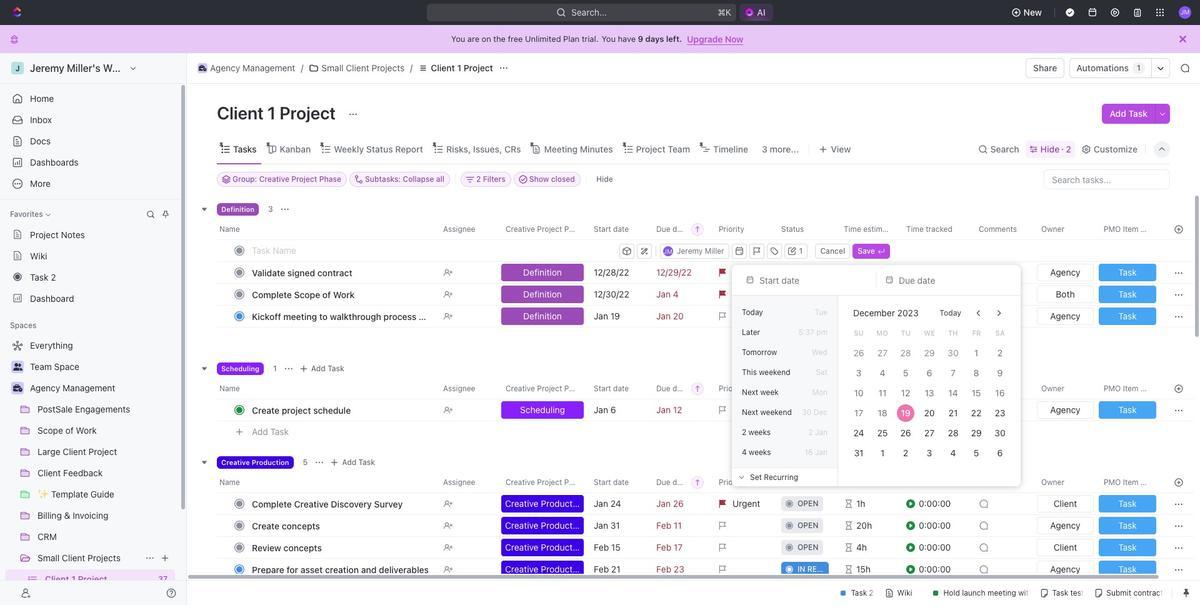 Task type: locate. For each thing, give the bounding box(es) containing it.
9 inside you are on the free unlimited plan trial. you have 9 days left. upgrade now
[[638, 34, 643, 44]]

1 horizontal spatial hide
[[1040, 143, 1060, 154]]

24
[[853, 428, 864, 438]]

weekend
[[759, 368, 790, 377], [760, 408, 792, 417]]

have
[[618, 34, 636, 44]]

recurring
[[764, 472, 798, 482]]

set recurring
[[750, 472, 798, 482]]

9 right the 8
[[997, 368, 1003, 378]]

4 up "11"
[[879, 368, 885, 378]]

complete down validate
[[252, 289, 292, 300]]

1 vertical spatial client 1 project
[[217, 103, 339, 123]]

add task button up discovery
[[327, 455, 380, 470]]

concepts for create concepts
[[282, 520, 320, 531]]

agency management link
[[194, 61, 298, 76], [30, 378, 173, 398]]

0 vertical spatial 29
[[924, 348, 935, 358]]

add task up production
[[252, 426, 289, 437]]

0 horizontal spatial 6
[[927, 368, 932, 378]]

complete up create concepts
[[252, 498, 292, 509]]

complete creative discovery survey
[[252, 498, 403, 509]]

project down are
[[464, 63, 493, 73]]

the
[[493, 34, 506, 44]]

30
[[948, 348, 958, 358], [802, 408, 811, 417], [995, 428, 1006, 438]]

tree containing agency management
[[5, 336, 175, 605]]

weekend for this weekend
[[759, 368, 790, 377]]

1 vertical spatial 29
[[971, 428, 982, 438]]

2 horizontal spatial 30
[[995, 428, 1006, 438]]

0 vertical spatial small client projects link
[[306, 61, 408, 76]]

concepts up asset
[[284, 542, 322, 553]]

inbox link
[[5, 110, 175, 130]]

next for next weekend
[[742, 408, 758, 417]]

0 horizontal spatial small client projects
[[38, 553, 121, 563]]

27 down mo
[[877, 348, 887, 358]]

weeks up 4 weeks
[[749, 428, 771, 437]]

0 horizontal spatial agency management
[[30, 383, 115, 393]]

creative up create concepts
[[294, 498, 329, 509]]

2 / from the left
[[410, 63, 413, 73]]

jan down 2 jan
[[815, 448, 828, 457]]

22
[[971, 408, 982, 418]]

1 vertical spatial create
[[252, 520, 279, 531]]

0 horizontal spatial client 1 project
[[217, 103, 339, 123]]

management inside tree
[[63, 383, 115, 393]]

1 vertical spatial hide
[[596, 174, 613, 184]]

Due date text field
[[899, 275, 1003, 285]]

16 up 23
[[995, 388, 1005, 398]]

creative left production
[[221, 458, 250, 467]]

today inside button
[[940, 308, 961, 318]]

weeks for 2 weeks
[[749, 428, 771, 437]]

2 inside the sidebar 'navigation'
[[51, 272, 56, 282]]

1 vertical spatial projects
[[88, 553, 121, 563]]

team
[[668, 143, 690, 154]]

0 vertical spatial 30
[[948, 348, 958, 358]]

2 next from the top
[[742, 408, 758, 417]]

6 down 23
[[997, 448, 1003, 458]]

concepts inside review concepts link
[[284, 542, 322, 553]]

5 down 22
[[974, 448, 979, 458]]

wed
[[812, 348, 828, 357]]

0 horizontal spatial 27
[[877, 348, 887, 358]]

4 down 21
[[950, 448, 956, 458]]

create up the review
[[252, 520, 279, 531]]

1 horizontal spatial 9
[[997, 368, 1003, 378]]

3 up "10"
[[856, 368, 861, 378]]

you left have
[[602, 34, 616, 44]]

30 down 23
[[995, 428, 1006, 438]]

1 vertical spatial complete
[[252, 498, 292, 509]]

3 right "definition"
[[268, 204, 273, 214]]

jan
[[815, 428, 828, 437], [815, 448, 828, 457]]

1 vertical spatial agency
[[30, 383, 60, 393]]

1 horizontal spatial agency management
[[210, 63, 295, 73]]

1 vertical spatial concepts
[[284, 542, 322, 553]]

0 horizontal spatial agency
[[30, 383, 60, 393]]

meeting
[[283, 311, 317, 322]]

1 horizontal spatial /
[[410, 63, 413, 73]]

weekend down week
[[760, 408, 792, 417]]

1 vertical spatial management
[[63, 383, 115, 393]]

issues,
[[473, 143, 502, 154]]

project team
[[636, 143, 690, 154]]

4 weeks
[[742, 448, 771, 457]]

1 vertical spatial 16
[[805, 448, 813, 457]]

0 horizontal spatial you
[[451, 34, 465, 44]]

0 horizontal spatial today
[[742, 308, 763, 317]]

0 horizontal spatial 26
[[853, 348, 864, 358]]

1 vertical spatial weekend
[[760, 408, 792, 417]]

agency management right business time icon
[[210, 63, 295, 73]]

27 down "20"
[[924, 428, 934, 438]]

25
[[877, 428, 887, 438]]

1 horizontal spatial small
[[321, 63, 343, 73]]

1 horizontal spatial 27
[[924, 428, 934, 438]]

1 horizontal spatial agency management link
[[194, 61, 298, 76]]

5:37
[[798, 328, 814, 337]]

mon
[[812, 388, 828, 397]]

0 horizontal spatial small
[[38, 553, 59, 563]]

0 horizontal spatial small client projects link
[[38, 548, 140, 568]]

create concepts link
[[249, 517, 433, 535]]

plan
[[563, 34, 579, 44]]

0 horizontal spatial management
[[63, 383, 115, 393]]

1 vertical spatial small
[[38, 553, 59, 563]]

add task up discovery
[[342, 458, 375, 467]]

17
[[854, 408, 863, 418]]

sidebar navigation
[[0, 53, 187, 605]]

hide button
[[591, 172, 618, 187]]

complete for complete creative discovery survey
[[252, 498, 292, 509]]

29 down we
[[924, 348, 935, 358]]

26 down su
[[853, 348, 864, 358]]

client 1 project down are
[[431, 63, 493, 73]]

2 right ‎task
[[51, 272, 56, 282]]

1 horizontal spatial agency
[[210, 63, 240, 73]]

new button
[[1006, 3, 1049, 23]]

kickoff meeting to walkthrough process with client link
[[249, 307, 461, 325]]

1 horizontal spatial today
[[940, 308, 961, 318]]

add task button up production
[[246, 424, 294, 439]]

signed
[[287, 267, 315, 278]]

27
[[877, 348, 887, 358], [924, 428, 934, 438]]

0 horizontal spatial 9
[[638, 34, 643, 44]]

add
[[1110, 108, 1126, 119], [311, 364, 326, 373], [252, 426, 268, 437], [342, 458, 356, 467]]

1 vertical spatial 30
[[802, 408, 811, 417]]

1 horizontal spatial 16
[[995, 388, 1005, 398]]

0 vertical spatial hide
[[1040, 143, 1060, 154]]

agency right business time icon
[[210, 63, 240, 73]]

weeks
[[749, 428, 771, 437], [749, 448, 771, 457]]

1 horizontal spatial management
[[243, 63, 295, 73]]

review concepts
[[252, 542, 322, 553]]

client
[[439, 311, 461, 322]]

search button
[[974, 140, 1023, 158]]

0 vertical spatial complete
[[252, 289, 292, 300]]

create left project on the bottom left
[[252, 405, 279, 415]]

hide for hide 2
[[1040, 143, 1060, 154]]

weekly
[[334, 143, 364, 154]]

business time image
[[199, 65, 206, 71]]

1 create from the top
[[252, 405, 279, 415]]

1 horizontal spatial you
[[602, 34, 616, 44]]

scheduling
[[221, 365, 259, 373]]

tasks
[[233, 143, 257, 154]]

1 vertical spatial weeks
[[749, 448, 771, 457]]

1 horizontal spatial projects
[[372, 63, 405, 73]]

complete
[[252, 289, 292, 300], [252, 498, 292, 509]]

2 vertical spatial 3
[[927, 448, 932, 458]]

0 vertical spatial create
[[252, 405, 279, 415]]

29 down 22
[[971, 428, 982, 438]]

1 vertical spatial agency management
[[30, 383, 115, 393]]

add task
[[1110, 108, 1148, 119], [311, 364, 344, 373], [252, 426, 289, 437], [342, 458, 375, 467]]

0 vertical spatial weeks
[[749, 428, 771, 437]]

customize button
[[1077, 140, 1141, 158]]

creation
[[325, 564, 359, 575]]

task
[[1128, 108, 1148, 119], [328, 364, 344, 373], [270, 426, 289, 437], [358, 458, 375, 467]]

28 down 21
[[948, 428, 958, 438]]

status
[[366, 143, 393, 154]]

tomorrow
[[742, 348, 777, 357]]

concepts for review concepts
[[284, 542, 322, 553]]

4 down 2 weeks
[[742, 448, 747, 457]]

project up wiki
[[30, 229, 59, 240]]

0 horizontal spatial /
[[301, 63, 303, 73]]

1 complete from the top
[[252, 289, 292, 300]]

1 horizontal spatial small client projects link
[[306, 61, 408, 76]]

1 vertical spatial 3
[[856, 368, 861, 378]]

30 left dec
[[802, 408, 811, 417]]

create for create project schedule
[[252, 405, 279, 415]]

are
[[467, 34, 479, 44]]

1 vertical spatial 28
[[948, 428, 958, 438]]

5 right production
[[303, 458, 308, 467]]

december 2023
[[853, 308, 918, 318]]

agency inside the sidebar 'navigation'
[[30, 383, 60, 393]]

0 vertical spatial 28
[[900, 348, 911, 358]]

task up customize
[[1128, 108, 1148, 119]]

client 1 project up kanban "link"
[[217, 103, 339, 123]]

30 up the '7'
[[948, 348, 958, 358]]

0 vertical spatial agency management
[[210, 63, 295, 73]]

1 vertical spatial 26
[[900, 428, 911, 438]]

10
[[854, 388, 863, 398]]

today
[[742, 308, 763, 317], [940, 308, 961, 318]]

0 vertical spatial agency
[[210, 63, 240, 73]]

kickoff
[[252, 311, 281, 322]]

concepts up review concepts
[[282, 520, 320, 531]]

next up 2 weeks
[[742, 408, 758, 417]]

28 down the tu
[[900, 348, 911, 358]]

review
[[252, 542, 281, 553]]

1 horizontal spatial client 1 project
[[431, 63, 493, 73]]

7
[[951, 368, 955, 378]]

1 horizontal spatial 30
[[948, 348, 958, 358]]

9 right have
[[638, 34, 643, 44]]

1 vertical spatial 6
[[997, 448, 1003, 458]]

1 next from the top
[[742, 388, 758, 397]]

2 jan
[[808, 428, 828, 437]]

0 vertical spatial concepts
[[282, 520, 320, 531]]

production
[[252, 458, 289, 467]]

small inside the sidebar 'navigation'
[[38, 553, 59, 563]]

agency right business time image
[[30, 383, 60, 393]]

tasks link
[[231, 140, 257, 158]]

23
[[995, 408, 1005, 418]]

on
[[482, 34, 491, 44]]

next left week
[[742, 388, 758, 397]]

hide inside button
[[596, 174, 613, 184]]

26 down 19
[[900, 428, 911, 438]]

project left the team
[[636, 143, 665, 154]]

agency management right business time image
[[30, 383, 115, 393]]

hide right the search
[[1040, 143, 1060, 154]]

to
[[319, 311, 328, 322]]

16 down 2 jan
[[805, 448, 813, 457]]

0 vertical spatial weekend
[[759, 368, 790, 377]]

small client projects link
[[306, 61, 408, 76], [38, 548, 140, 568]]

2 complete from the top
[[252, 498, 292, 509]]

weeks down 2 weeks
[[749, 448, 771, 457]]

creative
[[221, 458, 250, 467], [294, 498, 329, 509]]

0 vertical spatial next
[[742, 388, 758, 397]]

5 up the 12
[[903, 368, 908, 378]]

0 vertical spatial 16
[[995, 388, 1005, 398]]

project notes link
[[5, 224, 175, 244]]

1 jan from the top
[[815, 428, 828, 437]]

add task button up customize
[[1102, 104, 1155, 124]]

16 for 16
[[995, 388, 1005, 398]]

0 horizontal spatial hide
[[596, 174, 613, 184]]

1 horizontal spatial 5
[[903, 368, 908, 378]]

2 jan from the top
[[815, 448, 828, 457]]

0 horizontal spatial 28
[[900, 348, 911, 358]]

1 horizontal spatial creative
[[294, 498, 329, 509]]

3 down "20"
[[927, 448, 932, 458]]

you
[[451, 34, 465, 44], [602, 34, 616, 44]]

concepts inside create concepts link
[[282, 520, 320, 531]]

26
[[853, 348, 864, 358], [900, 428, 911, 438]]

21
[[948, 408, 958, 418]]

0 vertical spatial agency management link
[[194, 61, 298, 76]]

1 / from the left
[[301, 63, 303, 73]]

weekend up week
[[759, 368, 790, 377]]

automations
[[1077, 63, 1129, 73]]

tree
[[5, 336, 175, 605]]

1 vertical spatial small client projects link
[[38, 548, 140, 568]]

1 vertical spatial small client projects
[[38, 553, 121, 563]]

1 vertical spatial creative
[[294, 498, 329, 509]]

today up later
[[742, 308, 763, 317]]

0 vertical spatial jan
[[815, 428, 828, 437]]

hide down minutes
[[596, 174, 613, 184]]

today up th
[[940, 308, 961, 318]]

project
[[464, 63, 493, 73], [280, 103, 336, 123], [636, 143, 665, 154], [30, 229, 59, 240]]

2 down 19
[[903, 448, 908, 458]]

1 horizontal spatial 28
[[948, 428, 958, 438]]

prepare for asset creation and deliverables link
[[249, 560, 433, 578]]

19
[[901, 408, 911, 418]]

1 horizontal spatial 26
[[900, 428, 911, 438]]

complete scope of work link
[[249, 285, 433, 303]]

favorites
[[10, 209, 43, 219]]

6 up the 13
[[927, 368, 932, 378]]

0 horizontal spatial 16
[[805, 448, 813, 457]]

2 up 4 weeks
[[742, 428, 746, 437]]

jan down dec
[[815, 428, 828, 437]]

hide
[[1040, 143, 1060, 154], [596, 174, 613, 184]]

0 horizontal spatial projects
[[88, 553, 121, 563]]

0 horizontal spatial 29
[[924, 348, 935, 358]]

dec
[[814, 408, 828, 417]]

dashboard link
[[5, 288, 175, 308]]

2 create from the top
[[252, 520, 279, 531]]

kanban
[[280, 143, 311, 154]]

1 horizontal spatial small client projects
[[321, 63, 405, 73]]

/
[[301, 63, 303, 73], [410, 63, 413, 73]]

timeline link
[[711, 140, 748, 158]]

add task up the schedule
[[311, 364, 344, 373]]

notes
[[61, 229, 85, 240]]

2 horizontal spatial 3
[[927, 448, 932, 458]]

you left are
[[451, 34, 465, 44]]

1 vertical spatial 9
[[997, 368, 1003, 378]]

agency management
[[210, 63, 295, 73], [30, 383, 115, 393]]

project team link
[[634, 140, 690, 158]]



Task type: vqa. For each thing, say whether or not it's contained in the screenshot.


Task type: describe. For each thing, give the bounding box(es) containing it.
20
[[924, 408, 935, 418]]

set
[[750, 472, 762, 482]]

jan for 2 jan
[[815, 428, 828, 437]]

unlimited
[[525, 34, 561, 44]]

we
[[924, 329, 935, 337]]

16 jan
[[805, 448, 828, 457]]

1 horizontal spatial 6
[[997, 448, 1003, 458]]

hide for hide
[[596, 174, 613, 184]]

wiki
[[30, 250, 47, 261]]

2 horizontal spatial 5
[[974, 448, 979, 458]]

add task button up the schedule
[[296, 361, 349, 376]]

scope
[[294, 289, 320, 300]]

tu
[[901, 329, 911, 337]]

definition
[[221, 205, 254, 213]]

business time image
[[13, 384, 22, 392]]

projects inside the sidebar 'navigation'
[[88, 553, 121, 563]]

2 left "customize" button
[[1066, 143, 1071, 154]]

jan for 16 jan
[[815, 448, 828, 457]]

task up the schedule
[[328, 364, 344, 373]]

0 vertical spatial 26
[[853, 348, 864, 358]]

minutes
[[580, 143, 613, 154]]

project up kanban
[[280, 103, 336, 123]]

0 horizontal spatial 30
[[802, 408, 811, 417]]

this weekend
[[742, 368, 790, 377]]

add up discovery
[[342, 458, 356, 467]]

create concepts
[[252, 520, 320, 531]]

small client projects inside the sidebar 'navigation'
[[38, 553, 121, 563]]

2 down 30 dec
[[808, 428, 813, 437]]

1 horizontal spatial 4
[[879, 368, 885, 378]]

timeline
[[713, 143, 748, 154]]

of
[[322, 289, 331, 300]]

project inside 'link'
[[30, 229, 59, 240]]

weekly status report
[[334, 143, 423, 154]]

client inside tree
[[62, 553, 85, 563]]

next for next week
[[742, 388, 758, 397]]

deliverables
[[379, 564, 429, 575]]

prepare
[[252, 564, 284, 575]]

inbox
[[30, 114, 52, 125]]

1 vertical spatial agency management link
[[30, 378, 173, 398]]

pm
[[816, 328, 828, 337]]

search
[[990, 143, 1019, 154]]

0 vertical spatial small client projects
[[321, 63, 405, 73]]

for
[[287, 564, 298, 575]]

validate
[[252, 267, 285, 278]]

0 horizontal spatial creative
[[221, 458, 250, 467]]

you are on the free unlimited plan trial. you have 9 days left. upgrade now
[[451, 33, 743, 44]]

new
[[1024, 7, 1042, 18]]

1 vertical spatial 27
[[924, 428, 934, 438]]

free
[[508, 34, 523, 44]]

5:37 pm
[[798, 328, 828, 337]]

0 vertical spatial 6
[[927, 368, 932, 378]]

save button
[[853, 243, 890, 258]]

cancel
[[820, 246, 845, 255]]

fr
[[972, 329, 981, 337]]

save
[[858, 246, 875, 255]]

weeks for 4 weeks
[[749, 448, 771, 457]]

0 vertical spatial client 1 project
[[431, 63, 493, 73]]

now
[[725, 33, 743, 44]]

meeting minutes link
[[542, 140, 613, 158]]

14
[[948, 388, 958, 398]]

customize
[[1094, 143, 1138, 154]]

11
[[878, 388, 886, 398]]

later
[[742, 328, 760, 337]]

week
[[760, 388, 779, 397]]

validate signed contract
[[252, 267, 352, 278]]

2 vertical spatial 30
[[995, 428, 1006, 438]]

risks, issues, crs
[[446, 143, 521, 154]]

cancel button
[[815, 243, 850, 258]]

0 horizontal spatial 5
[[303, 458, 308, 467]]

process
[[384, 311, 416, 322]]

trial.
[[582, 34, 598, 44]]

agency management inside the sidebar 'navigation'
[[30, 383, 115, 393]]

add task up customize
[[1110, 108, 1148, 119]]

tree inside the sidebar 'navigation'
[[5, 336, 175, 605]]

0 horizontal spatial 4
[[742, 448, 747, 457]]

weekly status report link
[[331, 140, 423, 158]]

2 weeks
[[742, 428, 771, 437]]

Task Name text field
[[252, 240, 617, 260]]

prepare for asset creation and deliverables
[[252, 564, 429, 575]]

task down project on the bottom left
[[270, 426, 289, 437]]

today button
[[932, 303, 969, 323]]

2023
[[897, 308, 918, 318]]

left.
[[666, 34, 682, 44]]

home
[[30, 93, 54, 104]]

0 vertical spatial 27
[[877, 348, 887, 358]]

add up the schedule
[[311, 364, 326, 373]]

sa
[[995, 329, 1005, 337]]

create for create concepts
[[252, 520, 279, 531]]

contract
[[317, 267, 352, 278]]

0 vertical spatial 3
[[268, 204, 273, 214]]

add up customize
[[1110, 108, 1126, 119]]

meeting minutes
[[544, 143, 613, 154]]

1 horizontal spatial 29
[[971, 428, 982, 438]]

task up discovery
[[358, 458, 375, 467]]

risks, issues, crs link
[[444, 140, 521, 158]]

‎task 2
[[30, 272, 56, 282]]

8
[[974, 368, 979, 378]]

tue
[[815, 308, 828, 317]]

dashboard
[[30, 293, 74, 303]]

mo
[[876, 329, 888, 337]]

weekend for next weekend
[[760, 408, 792, 417]]

creative production
[[221, 458, 289, 467]]

home link
[[5, 89, 175, 109]]

add up creative production
[[252, 426, 268, 437]]

‎task 2 link
[[5, 267, 175, 287]]

‎task
[[30, 272, 48, 282]]

dashboards
[[30, 157, 79, 168]]

Start date text field
[[759, 275, 863, 285]]

1 you from the left
[[451, 34, 465, 44]]

15
[[972, 388, 981, 398]]

walkthrough
[[330, 311, 381, 322]]

create project schedule link
[[249, 401, 433, 419]]

asset
[[300, 564, 323, 575]]

search...
[[571, 7, 607, 18]]

dashboards link
[[5, 153, 175, 173]]

2 you from the left
[[602, 34, 616, 44]]

sat
[[816, 368, 828, 377]]

2 down sa
[[998, 348, 1003, 358]]

complete for complete scope of work
[[252, 289, 292, 300]]

2 horizontal spatial 4
[[950, 448, 956, 458]]

1 horizontal spatial 3
[[856, 368, 861, 378]]

crs
[[504, 143, 521, 154]]

report
[[395, 143, 423, 154]]

december
[[853, 308, 895, 318]]

upgrade
[[687, 33, 723, 44]]

upgrade now link
[[687, 33, 743, 44]]

0 vertical spatial management
[[243, 63, 295, 73]]

0 vertical spatial projects
[[372, 63, 405, 73]]

30 dec
[[802, 408, 828, 417]]

Search tasks... text field
[[1044, 170, 1169, 189]]

16 for 16 jan
[[805, 448, 813, 457]]

small client projects link inside tree
[[38, 548, 140, 568]]

complete creative discovery survey link
[[249, 495, 433, 513]]

0 vertical spatial small
[[321, 63, 343, 73]]



